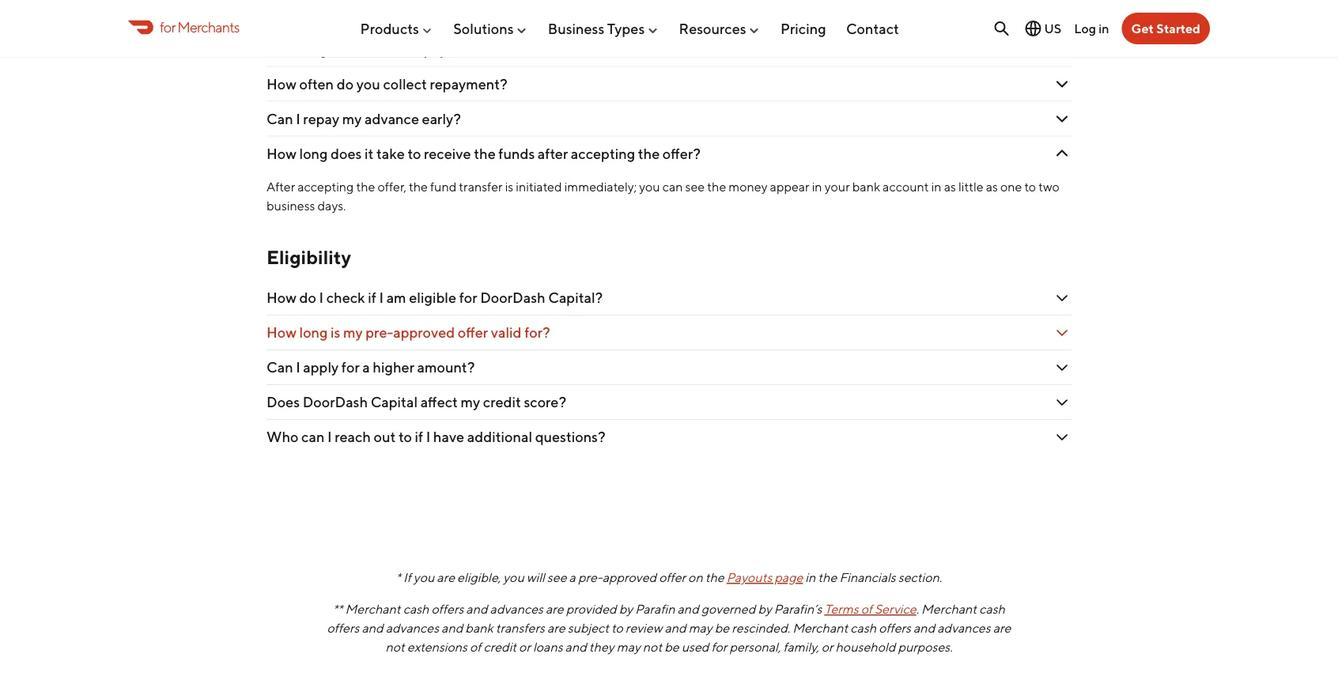 Task type: locate. For each thing, give the bounding box(es) containing it.
chevron down image
[[1053, 75, 1072, 94], [1053, 110, 1072, 129], [1053, 289, 1072, 308], [1053, 324, 1072, 343], [1053, 359, 1072, 378]]

3 long from the top
[[299, 325, 328, 342]]

the left the offer,
[[356, 179, 375, 194]]

affect
[[421, 394, 458, 411]]

my right affect at bottom
[[461, 394, 480, 411]]

it
[[365, 41, 374, 58], [365, 145, 374, 162]]

for
[[160, 18, 175, 35], [460, 290, 478, 307], [342, 359, 360, 376], [712, 640, 728, 655]]

3 chevron down image from the top
[[1053, 145, 1072, 164]]

in
[[1099, 21, 1110, 36], [812, 179, 823, 194], [932, 179, 942, 194], [806, 571, 816, 586]]

offers
[[432, 602, 464, 617], [327, 621, 360, 636], [879, 621, 912, 636]]

the left funds
[[474, 145, 496, 162]]

how
[[267, 6, 297, 23], [267, 41, 297, 58], [267, 76, 297, 93], [267, 145, 297, 162], [267, 290, 297, 307], [267, 325, 297, 342]]

as left little
[[945, 179, 957, 194]]

doordash down apply
[[303, 394, 368, 411]]

1 vertical spatial approved
[[603, 571, 657, 586]]

to for how long does it take to pay back the advance?
[[408, 41, 421, 58]]

you inside after accepting the offer, the fund transfer is initiated immediately; you can see the money appear in your bank account in as little as one to two business days.
[[640, 179, 660, 194]]

0 horizontal spatial accepting
[[298, 179, 354, 194]]

you right if
[[414, 571, 435, 586]]

0 vertical spatial approved
[[393, 325, 455, 342]]

immediately;
[[565, 179, 637, 194]]

2 vertical spatial do
[[299, 290, 316, 307]]

do for check
[[299, 290, 316, 307]]

long up the days.
[[299, 145, 328, 162]]

3 how from the top
[[267, 76, 297, 93]]

1 how from the top
[[267, 6, 297, 23]]

resources link
[[679, 14, 761, 43]]

the
[[366, 6, 387, 23], [484, 41, 506, 58], [474, 145, 496, 162], [638, 145, 660, 162], [356, 179, 375, 194], [409, 179, 428, 194], [708, 179, 727, 194], [706, 571, 725, 586], [818, 571, 837, 586]]

1 vertical spatial do
[[337, 76, 354, 93]]

my left advance
[[342, 110, 362, 128]]

us
[[1045, 21, 1062, 36]]

advances for and
[[386, 621, 439, 636]]

see right will
[[547, 571, 567, 586]]

5 how from the top
[[267, 290, 297, 307]]

take for receive
[[377, 145, 405, 162]]

merchant up family,
[[793, 621, 849, 636]]

approved down eligible
[[393, 325, 455, 342]]

1 vertical spatial see
[[547, 571, 567, 586]]

1 horizontal spatial as
[[987, 179, 999, 194]]

1 horizontal spatial or
[[822, 640, 834, 655]]

can down "offer?"
[[663, 179, 683, 194]]

repay up often
[[327, 6, 363, 23]]

offers down **
[[327, 621, 360, 636]]

bank left 'transfers'
[[466, 621, 494, 636]]

can right who
[[302, 429, 325, 446]]

advances up 'transfers'
[[490, 602, 544, 617]]

2 horizontal spatial merchant
[[922, 602, 977, 617]]

merchant for .
[[922, 602, 977, 617]]

does doordash capital affect my credit score?
[[267, 394, 569, 411]]

0 vertical spatial can
[[663, 179, 683, 194]]

2 how from the top
[[267, 41, 297, 58]]

the left money
[[708, 179, 727, 194]]

2 vertical spatial my
[[461, 394, 480, 411]]

advance?
[[508, 6, 570, 23], [509, 41, 571, 58]]

2 horizontal spatial doordash
[[480, 290, 546, 307]]

capital
[[458, 6, 505, 23], [371, 394, 418, 411]]

accepting up the days.
[[298, 179, 354, 194]]

a left higher
[[363, 359, 370, 376]]

1 vertical spatial it
[[365, 145, 374, 162]]

2 take from the top
[[377, 145, 405, 162]]

my down check
[[343, 325, 363, 342]]

1 vertical spatial long
[[299, 145, 328, 162]]

5 chevron down image from the top
[[1053, 428, 1072, 447]]

do left check
[[299, 290, 316, 307]]

1 by from the left
[[619, 602, 633, 617]]

take down products
[[377, 41, 405, 58]]

additional
[[468, 429, 533, 446]]

2 vertical spatial doordash
[[303, 394, 368, 411]]

i
[[319, 6, 324, 23], [296, 110, 300, 128], [319, 290, 324, 307], [379, 290, 384, 307], [296, 359, 300, 376], [328, 429, 332, 446], [426, 429, 431, 446]]

1 vertical spatial repay
[[303, 110, 340, 128]]

log in link
[[1075, 21, 1110, 36]]

1 horizontal spatial capital
[[458, 6, 505, 23]]

the up terms
[[818, 571, 837, 586]]

1 vertical spatial is
[[331, 325, 341, 342]]

0 vertical spatial do
[[299, 6, 316, 23]]

may
[[689, 621, 713, 636], [617, 640, 641, 655]]

in right "account"
[[932, 179, 942, 194]]

be down the governed
[[715, 621, 730, 636]]

do for repay
[[299, 6, 316, 23]]

long for how long is my pre-approved offer valid for?
[[299, 325, 328, 342]]

long for how long does it take to pay back the advance?
[[299, 41, 328, 58]]

1 vertical spatial can
[[267, 359, 293, 376]]

0 horizontal spatial by
[[619, 602, 633, 617]]

1 vertical spatial my
[[343, 325, 363, 342]]

1 vertical spatial offer
[[659, 571, 686, 586]]

1 vertical spatial of
[[470, 640, 481, 655]]

by up "rescinded."
[[758, 602, 772, 617]]

by up review
[[619, 602, 633, 617]]

credit down 'transfers'
[[484, 640, 517, 655]]

chevron down image for am
[[1053, 289, 1072, 308]]

advance
[[365, 110, 419, 128]]

be left used at right
[[665, 640, 679, 655]]

merchant right .
[[922, 602, 977, 617]]

do
[[299, 6, 316, 23], [337, 76, 354, 93], [299, 290, 316, 307]]

0 horizontal spatial bank
[[466, 621, 494, 636]]

0 horizontal spatial of
[[470, 640, 481, 655]]

credit up additional
[[483, 394, 521, 411]]

1 take from the top
[[377, 41, 405, 58]]

1 horizontal spatial a
[[569, 571, 576, 586]]

to left pay at the top of page
[[408, 41, 421, 58]]

or down 'transfers'
[[519, 640, 531, 655]]

0 horizontal spatial as
[[945, 179, 957, 194]]

governed
[[702, 602, 756, 617]]

1 can from the top
[[267, 110, 293, 128]]

0 horizontal spatial cash
[[403, 602, 429, 617]]

accepting up immediately;
[[571, 145, 636, 162]]

2 horizontal spatial cash
[[980, 602, 1006, 617]]

if left am
[[368, 290, 377, 307]]

rescinded.
[[732, 621, 791, 636]]

0 vertical spatial it
[[365, 41, 374, 58]]

a right will
[[569, 571, 576, 586]]

log in
[[1075, 21, 1110, 36]]

your
[[825, 179, 850, 194]]

it for pay
[[365, 41, 374, 58]]

household
[[836, 640, 896, 655]]

may up used at right
[[689, 621, 713, 636]]

5 chevron down image from the top
[[1053, 359, 1072, 378]]

0 horizontal spatial see
[[547, 571, 567, 586]]

pre- up can i apply for a higher amount?
[[366, 325, 393, 342]]

as left one
[[987, 179, 999, 194]]

. merchant cash offers and advances and bank transfers are subject to review and may be rescinded. merchant cash offers and advances are not extensions of credit or loans and they may not be used for personal, family, or household purposes.
[[327, 602, 1012, 655]]

offer left valid
[[458, 325, 488, 342]]

cash for . merchant cash offers and advances and bank transfers are subject to review and may be rescinded. merchant cash offers and advances are not extensions of credit or loans and they may not be used for personal, family, or household purposes.
[[980, 602, 1006, 617]]

1 vertical spatial does
[[331, 145, 362, 162]]

how for how often do you collect repayment?
[[267, 76, 297, 93]]

0 horizontal spatial not
[[386, 640, 405, 655]]

bank inside . merchant cash offers and advances and bank transfers are subject to review and may be rescinded. merchant cash offers and advances are not extensions of credit or loans and they may not be used for personal, family, or household purposes.
[[466, 621, 494, 636]]

1 chevron down image from the top
[[1053, 75, 1072, 94]]

to left receive
[[408, 145, 421, 162]]

1 vertical spatial doordash
[[480, 290, 546, 307]]

1 vertical spatial capital
[[371, 394, 418, 411]]

capital up back
[[458, 6, 505, 23]]

1 vertical spatial pre-
[[578, 571, 603, 586]]

2 does from the top
[[331, 145, 362, 162]]

offer?
[[663, 145, 701, 162]]

to left 'two'
[[1025, 179, 1037, 194]]

chevron down image for amount?
[[1053, 359, 1072, 378]]

or
[[519, 640, 531, 655], [822, 640, 834, 655]]

0 vertical spatial long
[[299, 41, 328, 58]]

0 horizontal spatial can
[[302, 429, 325, 446]]

1 horizontal spatial by
[[758, 602, 772, 617]]

does
[[267, 394, 300, 411]]

in left your
[[812, 179, 823, 194]]

1 horizontal spatial if
[[415, 429, 423, 446]]

1 horizontal spatial not
[[643, 640, 662, 655]]

long up often
[[299, 41, 328, 58]]

1 vertical spatial may
[[617, 640, 641, 655]]

little
[[959, 179, 984, 194]]

2 chevron down image from the top
[[1053, 40, 1072, 59]]

of
[[861, 602, 873, 617], [470, 640, 481, 655]]

1 horizontal spatial offers
[[432, 602, 464, 617]]

cash for ** merchant cash offers and advances are provided by parafin and governed by parafin's terms of service
[[403, 602, 429, 617]]

offer,
[[378, 179, 407, 194]]

not down review
[[643, 640, 662, 655]]

does for pay
[[331, 41, 362, 58]]

doordash up 'how long does it take to pay back the advance?'
[[390, 6, 456, 23]]

1 does from the top
[[331, 41, 362, 58]]

are
[[437, 571, 455, 586], [546, 602, 564, 617], [548, 621, 566, 636], [994, 621, 1012, 636]]

chevron down image for after
[[1053, 145, 1072, 164]]

3 chevron down image from the top
[[1053, 289, 1072, 308]]

1 vertical spatial be
[[665, 640, 679, 655]]

cash up household
[[851, 621, 877, 636]]

2 can from the top
[[267, 359, 293, 376]]

long up apply
[[299, 325, 328, 342]]

0 horizontal spatial pre-
[[366, 325, 393, 342]]

0 horizontal spatial approved
[[393, 325, 455, 342]]

the down solutions
[[484, 41, 506, 58]]

1 it from the top
[[365, 41, 374, 58]]

offers down service
[[879, 621, 912, 636]]

or right family,
[[822, 640, 834, 655]]

2 vertical spatial long
[[299, 325, 328, 342]]

approved up ** merchant cash offers and advances are provided by parafin and governed by parafin's terms of service
[[603, 571, 657, 586]]

chevron down image for advance?
[[1053, 40, 1072, 59]]

you right immediately;
[[640, 179, 660, 194]]

they
[[589, 640, 615, 655]]

1 horizontal spatial is
[[505, 179, 514, 194]]

merchant right **
[[345, 602, 401, 617]]

eligibility
[[267, 247, 351, 269]]

pre- up the provided
[[578, 571, 603, 586]]

0 horizontal spatial capital
[[371, 394, 418, 411]]

for right used at right
[[712, 640, 728, 655]]

pay
[[424, 41, 447, 58]]

doordash up valid
[[480, 290, 546, 307]]

if left have on the bottom left of page
[[415, 429, 423, 446]]

of right terms
[[861, 602, 873, 617]]

0 vertical spatial doordash
[[390, 6, 456, 23]]

2 horizontal spatial offers
[[879, 621, 912, 636]]

advances up purposes.
[[938, 621, 991, 636]]

is right transfer
[[505, 179, 514, 194]]

the up 'how long does it take to pay back the advance?'
[[366, 6, 387, 23]]

0 vertical spatial offer
[[458, 325, 488, 342]]

1 vertical spatial if
[[415, 429, 423, 446]]

*
[[396, 571, 401, 586]]

collect
[[383, 76, 427, 93]]

0 vertical spatial of
[[861, 602, 873, 617]]

1 vertical spatial can
[[302, 429, 325, 446]]

to right out
[[399, 429, 412, 446]]

it down can i repay my advance early?
[[365, 145, 374, 162]]

of right extensions
[[470, 640, 481, 655]]

take up the offer,
[[377, 145, 405, 162]]

2 it from the top
[[365, 145, 374, 162]]

if
[[368, 290, 377, 307], [415, 429, 423, 446]]

bank right your
[[853, 179, 881, 194]]

0 horizontal spatial merchant
[[345, 602, 401, 617]]

days.
[[318, 198, 346, 213]]

see down "offer?"
[[686, 179, 705, 194]]

0 vertical spatial take
[[377, 41, 405, 58]]

do up often
[[299, 6, 316, 23]]

offers up extensions
[[432, 602, 464, 617]]

chevron down image
[[1053, 5, 1072, 24], [1053, 40, 1072, 59], [1053, 145, 1072, 164], [1053, 393, 1072, 412], [1053, 428, 1072, 447]]

1 horizontal spatial bank
[[853, 179, 881, 194]]

does down can i repay my advance early?
[[331, 145, 362, 162]]

doordash
[[390, 6, 456, 23], [480, 290, 546, 307], [303, 394, 368, 411]]

bank inside after accepting the offer, the fund transfer is initiated immediately; you can see the money appear in your bank account in as little as one to two business days.
[[853, 179, 881, 194]]

0 vertical spatial does
[[331, 41, 362, 58]]

0 vertical spatial advance?
[[508, 6, 570, 23]]

how for how long does it take to pay back the advance?
[[267, 41, 297, 58]]

0 vertical spatial may
[[689, 621, 713, 636]]

advances for are
[[490, 602, 544, 617]]

terms of service link
[[825, 602, 917, 617]]

2 not from the left
[[643, 640, 662, 655]]

it down products
[[365, 41, 374, 58]]

take for pay
[[377, 41, 405, 58]]

0 vertical spatial bank
[[853, 179, 881, 194]]

0 vertical spatial is
[[505, 179, 514, 194]]

can up does
[[267, 359, 293, 376]]

terms
[[825, 602, 859, 617]]

as
[[945, 179, 957, 194], [987, 179, 999, 194]]

0 horizontal spatial doordash
[[303, 394, 368, 411]]

1 horizontal spatial accepting
[[571, 145, 636, 162]]

to for who can i reach out to if i have additional questions?
[[399, 429, 412, 446]]

0 vertical spatial pre-
[[366, 325, 393, 342]]

0 horizontal spatial if
[[368, 290, 377, 307]]

loans
[[533, 640, 563, 655]]

pre-
[[366, 325, 393, 342], [578, 571, 603, 586]]

0 vertical spatial be
[[715, 621, 730, 636]]

bank
[[853, 179, 881, 194], [466, 621, 494, 636]]

you
[[357, 76, 380, 93], [640, 179, 660, 194], [414, 571, 435, 586], [503, 571, 524, 586]]

2 as from the left
[[987, 179, 999, 194]]

.
[[917, 602, 920, 617]]

money
[[729, 179, 768, 194]]

to down ** merchant cash offers and advances are provided by parafin and governed by parafin's terms of service
[[612, 621, 623, 636]]

i left have on the bottom left of page
[[426, 429, 431, 446]]

in right log
[[1099, 21, 1110, 36]]

can
[[267, 110, 293, 128], [267, 359, 293, 376]]

my for pre-
[[343, 325, 363, 342]]

take
[[377, 41, 405, 58], [377, 145, 405, 162]]

1 horizontal spatial see
[[686, 179, 705, 194]]

4 chevron down image from the top
[[1053, 324, 1072, 343]]

1 horizontal spatial may
[[689, 621, 713, 636]]

do right often
[[337, 76, 354, 93]]

0 vertical spatial repay
[[327, 6, 363, 23]]

1 long from the top
[[299, 41, 328, 58]]

does
[[331, 41, 362, 58], [331, 145, 362, 162]]

merchant
[[345, 602, 401, 617], [922, 602, 977, 617], [793, 621, 849, 636]]

i left check
[[319, 290, 324, 307]]

0 vertical spatial a
[[363, 359, 370, 376]]

advances
[[490, 602, 544, 617], [386, 621, 439, 636], [938, 621, 991, 636]]

may down review
[[617, 640, 641, 655]]

6 how from the top
[[267, 325, 297, 342]]

capital down higher
[[371, 394, 418, 411]]

my
[[342, 110, 362, 128], [343, 325, 363, 342], [461, 394, 480, 411]]

offer left on
[[659, 571, 686, 586]]

offers for ** merchant cash offers and advances are provided by parafin and governed by parafin's terms of service
[[432, 602, 464, 617]]

0 vertical spatial accepting
[[571, 145, 636, 162]]

1 vertical spatial take
[[377, 145, 405, 162]]

1 vertical spatial bank
[[466, 621, 494, 636]]

** merchant cash offers and advances are provided by parafin and governed by parafin's terms of service
[[333, 602, 917, 617]]

and
[[466, 602, 488, 617], [678, 602, 699, 617], [362, 621, 383, 636], [442, 621, 463, 636], [665, 621, 687, 636], [914, 621, 936, 636], [565, 640, 587, 655]]

it for receive
[[365, 145, 374, 162]]

2 long from the top
[[299, 145, 328, 162]]

not left extensions
[[386, 640, 405, 655]]

offer
[[458, 325, 488, 342], [659, 571, 686, 586]]

0 vertical spatial can
[[267, 110, 293, 128]]

0 horizontal spatial offers
[[327, 621, 360, 636]]

who
[[267, 429, 299, 446]]

0 vertical spatial capital
[[458, 6, 505, 23]]

1 horizontal spatial merchant
[[793, 621, 849, 636]]

0 horizontal spatial or
[[519, 640, 531, 655]]

1 horizontal spatial be
[[715, 621, 730, 636]]

can up the after
[[267, 110, 293, 128]]

0 vertical spatial my
[[342, 110, 362, 128]]

does up often
[[331, 41, 362, 58]]

offers for . merchant cash offers and advances and bank transfers are subject to review and may be rescinded. merchant cash offers and advances are not extensions of credit or loans and they may not be used for personal, family, or household purposes.
[[327, 621, 360, 636]]

cash
[[403, 602, 429, 617], [980, 602, 1006, 617], [851, 621, 877, 636]]

1 vertical spatial a
[[569, 571, 576, 586]]

you up can i repay my advance early?
[[357, 76, 380, 93]]

repay down often
[[303, 110, 340, 128]]

0 horizontal spatial advances
[[386, 621, 439, 636]]

0 horizontal spatial be
[[665, 640, 679, 655]]

approved
[[393, 325, 455, 342], [603, 571, 657, 586]]

1 vertical spatial credit
[[484, 640, 517, 655]]

by
[[619, 602, 633, 617], [758, 602, 772, 617]]

1 horizontal spatial offer
[[659, 571, 686, 586]]

can for can i apply for a higher amount?
[[267, 359, 293, 376]]

advances up extensions
[[386, 621, 439, 636]]

4 how from the top
[[267, 145, 297, 162]]



Task type: describe. For each thing, give the bounding box(es) containing it.
parafin
[[636, 602, 675, 617]]

early?
[[422, 110, 461, 128]]

started
[[1157, 21, 1201, 36]]

1 horizontal spatial approved
[[603, 571, 657, 586]]

i left products
[[319, 6, 324, 23]]

contact link
[[847, 14, 900, 43]]

check
[[327, 290, 365, 307]]

how do i repay the doordash capital advance?
[[267, 6, 570, 23]]

1 horizontal spatial of
[[861, 602, 873, 617]]

score?
[[524, 394, 567, 411]]

how long does it take to receive the funds after accepting the offer?
[[267, 145, 701, 162]]

for left merchants at left top
[[160, 18, 175, 35]]

my for advance
[[342, 110, 362, 128]]

how for how long is my pre-approved offer valid for?
[[267, 325, 297, 342]]

pricing
[[781, 20, 827, 37]]

* if you are eligible, you will see a pre-approved offer on the payouts page in the financials section.
[[396, 571, 943, 586]]

merchant for **
[[345, 602, 401, 617]]

pricing link
[[781, 14, 827, 43]]

section.
[[899, 571, 943, 586]]

chevron down image for additional
[[1053, 428, 1072, 447]]

appear
[[770, 179, 810, 194]]

1 vertical spatial advance?
[[509, 41, 571, 58]]

if
[[404, 571, 411, 586]]

capital?
[[549, 290, 603, 307]]

how often do you collect repayment?
[[267, 76, 511, 93]]

i left am
[[379, 290, 384, 307]]

after
[[538, 145, 568, 162]]

apply
[[303, 359, 339, 376]]

business
[[267, 198, 315, 213]]

1 as from the left
[[945, 179, 957, 194]]

chevron down image for offer
[[1053, 324, 1072, 343]]

how do i check if i am eligible for doordash capital?
[[267, 290, 603, 307]]

higher
[[373, 359, 415, 376]]

transfers
[[496, 621, 545, 636]]

how for how do i repay the doordash capital advance?
[[267, 6, 297, 23]]

1 horizontal spatial cash
[[851, 621, 877, 636]]

often
[[299, 76, 334, 93]]

the left "offer?"
[[638, 145, 660, 162]]

for merchants link
[[128, 16, 240, 38]]

back
[[450, 41, 481, 58]]

the left "fund" on the left of the page
[[409, 179, 428, 194]]

account
[[883, 179, 929, 194]]

products link
[[360, 14, 434, 43]]

purposes.
[[898, 640, 953, 655]]

2 chevron down image from the top
[[1053, 110, 1072, 129]]

is inside after accepting the offer, the fund transfer is initiated immediately; you can see the money appear in your bank account in as little as one to two business days.
[[505, 179, 514, 194]]

how for how long does it take to receive the funds after accepting the offer?
[[267, 145, 297, 162]]

1 horizontal spatial pre-
[[578, 571, 603, 586]]

i left apply
[[296, 359, 300, 376]]

business types
[[548, 20, 645, 37]]

the right on
[[706, 571, 725, 586]]

on
[[689, 571, 703, 586]]

i down often
[[296, 110, 300, 128]]

for right apply
[[342, 359, 360, 376]]

get started button
[[1122, 13, 1211, 44]]

0 horizontal spatial may
[[617, 640, 641, 655]]

after
[[267, 179, 295, 194]]

see inside after accepting the offer, the fund transfer is initiated immediately; you can see the money appear in your bank account in as little as one to two business days.
[[686, 179, 705, 194]]

page
[[775, 571, 803, 586]]

parafin's
[[775, 602, 823, 617]]

two
[[1039, 179, 1060, 194]]

payouts
[[727, 571, 773, 586]]

repayment?
[[430, 76, 508, 93]]

contact
[[847, 20, 900, 37]]

who can i reach out to if i have additional questions?
[[267, 429, 606, 446]]

globe line image
[[1024, 19, 1043, 38]]

to inside after accepting the offer, the fund transfer is initiated immediately; you can see the money appear in your bank account in as little as one to two business days.
[[1025, 179, 1037, 194]]

does for receive
[[331, 145, 362, 162]]

business
[[548, 20, 605, 37]]

funds
[[499, 145, 535, 162]]

receive
[[424, 145, 471, 162]]

for right eligible
[[460, 290, 478, 307]]

to inside . merchant cash offers and advances and bank transfers are subject to review and may be rescinded. merchant cash offers and advances are not extensions of credit or loans and they may not be used for personal, family, or household purposes.
[[612, 621, 623, 636]]

1 chevron down image from the top
[[1053, 5, 1072, 24]]

1 not from the left
[[386, 640, 405, 655]]

log
[[1075, 21, 1097, 36]]

1 or from the left
[[519, 640, 531, 655]]

used
[[682, 640, 709, 655]]

2 or from the left
[[822, 640, 834, 655]]

review
[[626, 621, 663, 636]]

valid
[[491, 325, 522, 342]]

personal,
[[730, 640, 781, 655]]

0 vertical spatial credit
[[483, 394, 521, 411]]

1 horizontal spatial doordash
[[390, 6, 456, 23]]

i left 'reach'
[[328, 429, 332, 446]]

products
[[360, 20, 419, 37]]

to for how long does it take to receive the funds after accepting the offer?
[[408, 145, 421, 162]]

eligible,
[[457, 571, 501, 586]]

how for how do i check if i am eligible for doordash capital?
[[267, 290, 297, 307]]

solutions
[[454, 20, 514, 37]]

**
[[333, 602, 343, 617]]

financials
[[840, 571, 896, 586]]

of inside . merchant cash offers and advances and bank transfers are subject to review and may be rescinded. merchant cash offers and advances are not extensions of credit or loans and they may not be used for personal, family, or household purposes.
[[470, 640, 481, 655]]

types
[[608, 20, 645, 37]]

payouts page link
[[727, 571, 803, 586]]

for?
[[525, 325, 550, 342]]

family,
[[784, 640, 820, 655]]

transfer
[[459, 179, 503, 194]]

will
[[527, 571, 545, 586]]

fund
[[430, 179, 457, 194]]

2 by from the left
[[758, 602, 772, 617]]

reach
[[335, 429, 371, 446]]

business types link
[[548, 14, 659, 43]]

0 vertical spatial if
[[368, 290, 377, 307]]

how long is my pre-approved offer valid for?
[[267, 325, 550, 342]]

after accepting the offer, the fund transfer is initiated immediately; you can see the money appear in your bank account in as little as one to two business days.
[[267, 179, 1060, 213]]

questions?
[[535, 429, 606, 446]]

out
[[374, 429, 396, 446]]

get started
[[1132, 21, 1201, 36]]

am
[[387, 290, 406, 307]]

credit inside . merchant cash offers and advances and bank transfers are subject to review and may be rescinded. merchant cash offers and advances are not extensions of credit or loans and they may not be used for personal, family, or household purposes.
[[484, 640, 517, 655]]

0 horizontal spatial a
[[363, 359, 370, 376]]

can i repay my advance early?
[[267, 110, 461, 128]]

accepting inside after accepting the offer, the fund transfer is initiated immediately; you can see the money appear in your bank account in as little as one to two business days.
[[298, 179, 354, 194]]

can inside after accepting the offer, the fund transfer is initiated immediately; you can see the money appear in your bank account in as little as one to two business days.
[[663, 179, 683, 194]]

can for can i repay my advance early?
[[267, 110, 293, 128]]

for inside . merchant cash offers and advances and bank transfers are subject to review and may be rescinded. merchant cash offers and advances are not extensions of credit or loans and they may not be used for personal, family, or household purposes.
[[712, 640, 728, 655]]

2 horizontal spatial advances
[[938, 621, 991, 636]]

subject
[[568, 621, 609, 636]]

4 chevron down image from the top
[[1053, 393, 1072, 412]]

can i apply for a higher amount?
[[267, 359, 478, 376]]

one
[[1001, 179, 1023, 194]]

you left will
[[503, 571, 524, 586]]

long for how long does it take to receive the funds after accepting the offer?
[[299, 145, 328, 162]]

0 horizontal spatial is
[[331, 325, 341, 342]]

how long does it take to pay back the advance?
[[267, 41, 571, 58]]

service
[[875, 602, 917, 617]]

extensions
[[407, 640, 468, 655]]

solutions link
[[454, 14, 528, 43]]

merchants
[[177, 18, 240, 35]]

in right page
[[806, 571, 816, 586]]

0 horizontal spatial offer
[[458, 325, 488, 342]]

resources
[[679, 20, 747, 37]]

for merchants
[[160, 18, 240, 35]]



Task type: vqa. For each thing, say whether or not it's contained in the screenshot.
left if
yes



